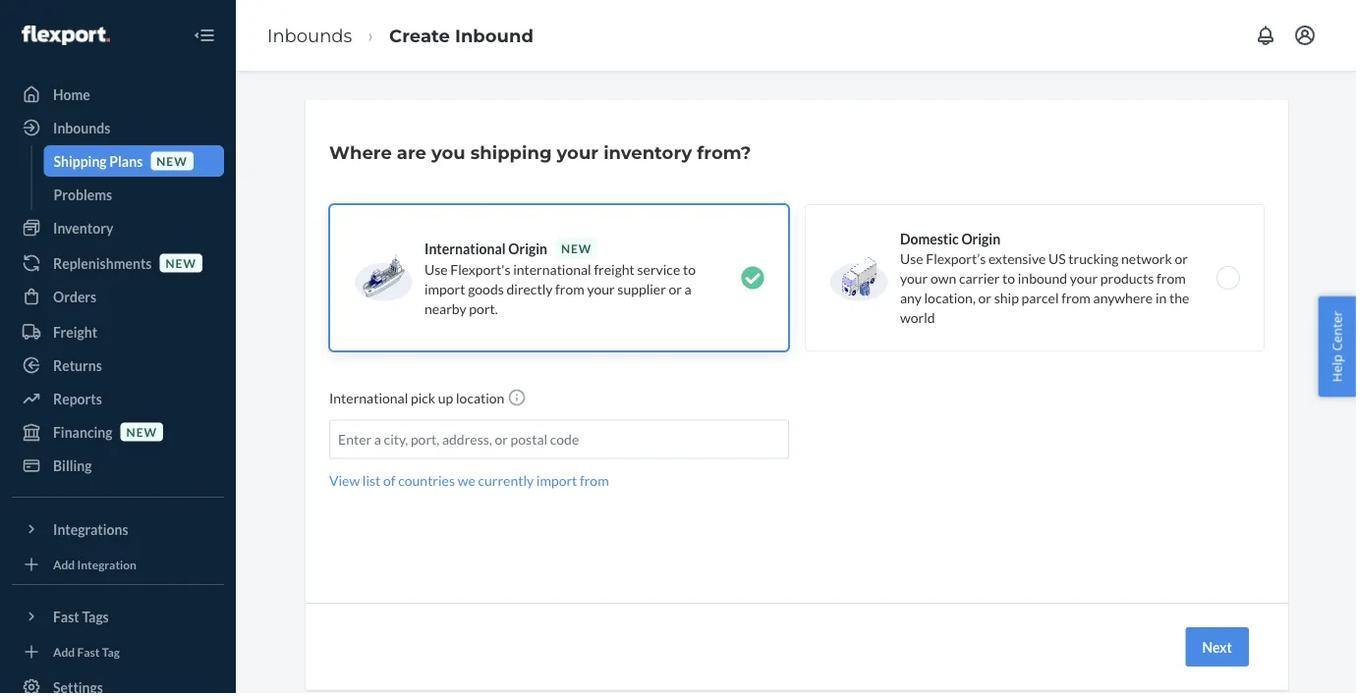 Task type: vqa. For each thing, say whether or not it's contained in the screenshot.
Use Flexport's international freight service to import goods directly from your supplier or a nearby port. at the top
yes



Task type: locate. For each thing, give the bounding box(es) containing it.
add left the integration
[[53, 558, 75, 572]]

1 horizontal spatial inbounds
[[267, 24, 352, 46]]

or left postal
[[495, 431, 508, 448]]

1 vertical spatial add
[[53, 645, 75, 659]]

1 horizontal spatial international
[[425, 240, 506, 257]]

from
[[1157, 270, 1186, 286], [555, 281, 585, 297], [1062, 289, 1091, 306], [580, 473, 609, 489]]

add fast tag
[[53, 645, 120, 659]]

to right service
[[683, 261, 696, 278]]

from?
[[697, 142, 751, 163]]

a left city,
[[374, 431, 381, 448]]

1 add from the top
[[53, 558, 75, 572]]

inbounds
[[267, 24, 352, 46], [53, 119, 110, 136]]

view list of countries we currently import from
[[329, 473, 609, 489]]

use down domestic
[[900, 250, 923, 267]]

0 vertical spatial a
[[685, 281, 692, 297]]

0 vertical spatial inbounds
[[267, 24, 352, 46]]

help
[[1328, 355, 1346, 383]]

home
[[53, 86, 90, 103]]

new right "plans" on the top left
[[157, 154, 187, 168]]

port.
[[469, 300, 498, 317]]

import for goods
[[425, 281, 465, 297]]

0 horizontal spatial a
[[374, 431, 381, 448]]

1 horizontal spatial origin
[[962, 230, 1001, 247]]

any
[[900, 289, 922, 306]]

financing
[[53, 424, 113, 441]]

international up flexport's
[[425, 240, 506, 257]]

origin up international
[[508, 240, 547, 257]]

from right currently
[[580, 473, 609, 489]]

origin up flexport's
[[962, 230, 1001, 247]]

new up the orders "link"
[[166, 256, 197, 270]]

of
[[383, 473, 396, 489]]

new for shipping plans
[[157, 154, 187, 168]]

new up international
[[561, 241, 592, 256]]

new for international origin
[[561, 241, 592, 256]]

0 vertical spatial import
[[425, 281, 465, 297]]

freight
[[594, 261, 635, 278]]

fast left tags
[[53, 609, 79, 626]]

1 horizontal spatial to
[[1003, 270, 1015, 286]]

fast tags
[[53, 609, 109, 626]]

0 horizontal spatial import
[[425, 281, 465, 297]]

fast left tag
[[77, 645, 100, 659]]

1 horizontal spatial import
[[536, 473, 577, 489]]

1 vertical spatial international
[[329, 390, 408, 407]]

orders
[[53, 288, 97, 305]]

add
[[53, 558, 75, 572], [53, 645, 75, 659]]

to inside domestic origin use flexport's extensive us trucking network or your own carrier to inbound your products from any location, or ship parcel from anywhere in the world
[[1003, 270, 1015, 286]]

0 horizontal spatial international
[[329, 390, 408, 407]]

origin inside domestic origin use flexport's extensive us trucking network or your own carrier to inbound your products from any location, or ship parcel from anywhere in the world
[[962, 230, 1001, 247]]

from down international
[[555, 281, 585, 297]]

2 add from the top
[[53, 645, 75, 659]]

trucking
[[1069, 250, 1119, 267]]

new down the 'reports' link
[[126, 425, 157, 439]]

enter a city, port, address, or postal code
[[338, 431, 579, 448]]

shipping
[[54, 153, 107, 170]]

or down service
[[669, 281, 682, 297]]

to up the ship
[[1003, 270, 1015, 286]]

new
[[157, 154, 187, 168], [561, 241, 592, 256], [166, 256, 197, 270], [126, 425, 157, 439]]

import up nearby
[[425, 281, 465, 297]]

0 horizontal spatial origin
[[508, 240, 547, 257]]

inbounds inside breadcrumbs navigation
[[267, 24, 352, 46]]

1 vertical spatial import
[[536, 473, 577, 489]]

international
[[425, 240, 506, 257], [329, 390, 408, 407]]

1 vertical spatial inbounds link
[[12, 112, 224, 143]]

import inside the use flexport's international freight service to import goods directly from your supplier or a nearby port.
[[425, 281, 465, 297]]

view
[[329, 473, 360, 489]]

a
[[685, 281, 692, 297], [374, 431, 381, 448]]

or inside the use flexport's international freight service to import goods directly from your supplier or a nearby port.
[[669, 281, 682, 297]]

billing
[[53, 458, 92, 474]]

0 horizontal spatial use
[[425, 261, 448, 278]]

add fast tag link
[[12, 641, 224, 664]]

1 horizontal spatial a
[[685, 281, 692, 297]]

open notifications image
[[1254, 24, 1278, 47]]

flexport logo image
[[22, 26, 110, 45]]

inbounds link inside breadcrumbs navigation
[[267, 24, 352, 46]]

use inside domestic origin use flexport's extensive us trucking network or your own carrier to inbound your products from any location, or ship parcel from anywhere in the world
[[900, 250, 923, 267]]

origin for domestic
[[962, 230, 1001, 247]]

domestic origin use flexport's extensive us trucking network or your own carrier to inbound your products from any location, or ship parcel from anywhere in the world
[[900, 230, 1190, 326]]

new for replenishments
[[166, 256, 197, 270]]

0 horizontal spatial to
[[683, 261, 696, 278]]

1 horizontal spatial use
[[900, 250, 923, 267]]

0 vertical spatial international
[[425, 240, 506, 257]]

location
[[456, 390, 505, 407]]

tags
[[82, 609, 109, 626]]

origin
[[962, 230, 1001, 247], [508, 240, 547, 257]]

code
[[550, 431, 579, 448]]

your
[[557, 142, 599, 163], [900, 270, 928, 286], [1070, 270, 1098, 286], [587, 281, 615, 297]]

1 horizontal spatial inbounds link
[[267, 24, 352, 46]]

0 horizontal spatial inbounds link
[[12, 112, 224, 143]]

0 vertical spatial add
[[53, 558, 75, 572]]

inventory link
[[12, 212, 224, 244]]

problems link
[[44, 179, 224, 210]]

from up the at the top right
[[1157, 270, 1186, 286]]

import down code
[[536, 473, 577, 489]]

0 vertical spatial fast
[[53, 609, 79, 626]]

use
[[900, 250, 923, 267], [425, 261, 448, 278]]

use up nearby
[[425, 261, 448, 278]]

us
[[1049, 250, 1066, 267]]

currently
[[478, 473, 534, 489]]

to
[[683, 261, 696, 278], [1003, 270, 1015, 286]]

extensive
[[989, 250, 1046, 267]]

goods
[[468, 281, 504, 297]]

supplier
[[618, 281, 666, 297]]

fast
[[53, 609, 79, 626], [77, 645, 100, 659]]

import inside button
[[536, 473, 577, 489]]

reports
[[53, 391, 102, 407]]

use inside the use flexport's international freight service to import goods directly from your supplier or a nearby port.
[[425, 261, 448, 278]]

inbounds link
[[267, 24, 352, 46], [12, 112, 224, 143]]

or
[[1175, 250, 1188, 267], [669, 281, 682, 297], [978, 289, 992, 306], [495, 431, 508, 448]]

add down fast tags
[[53, 645, 75, 659]]

in
[[1156, 289, 1167, 306]]

international for international pick up location
[[329, 390, 408, 407]]

international up enter
[[329, 390, 408, 407]]

replenishments
[[53, 255, 152, 272]]

fast tags button
[[12, 601, 224, 633]]

tag
[[102, 645, 120, 659]]

your right shipping
[[557, 142, 599, 163]]

integrations button
[[12, 514, 224, 545]]

a right supplier
[[685, 281, 692, 297]]

help center
[[1328, 311, 1346, 383]]

problems
[[54, 186, 112, 203]]

breadcrumbs navigation
[[252, 7, 549, 64]]

international for international origin
[[425, 240, 506, 257]]

1 vertical spatial fast
[[77, 645, 100, 659]]

your down freight
[[587, 281, 615, 297]]

0 vertical spatial inbounds link
[[267, 24, 352, 46]]

returns link
[[12, 350, 224, 381]]

0 horizontal spatial inbounds
[[53, 119, 110, 136]]



Task type: describe. For each thing, give the bounding box(es) containing it.
add integration link
[[12, 553, 224, 577]]

1 vertical spatial inbounds
[[53, 119, 110, 136]]

from right "parcel"
[[1062, 289, 1091, 306]]

center
[[1328, 311, 1346, 352]]

address,
[[442, 431, 492, 448]]

a inside the use flexport's international freight service to import goods directly from your supplier or a nearby port.
[[685, 281, 692, 297]]

from inside button
[[580, 473, 609, 489]]

up
[[438, 390, 453, 407]]

city,
[[384, 431, 408, 448]]

domestic
[[900, 230, 959, 247]]

or down "carrier"
[[978, 289, 992, 306]]

fast inside add fast tag link
[[77, 645, 100, 659]]

integration
[[77, 558, 137, 572]]

inbound
[[455, 24, 534, 46]]

ship
[[994, 289, 1019, 306]]

enter
[[338, 431, 372, 448]]

create
[[389, 24, 450, 46]]

check circle image
[[741, 266, 765, 290]]

orders link
[[12, 281, 224, 313]]

international pick up location
[[329, 390, 507, 407]]

inbound
[[1018, 270, 1067, 286]]

create inbound
[[389, 24, 534, 46]]

countries
[[398, 473, 455, 489]]

parcel
[[1022, 289, 1059, 306]]

your down trucking
[[1070, 270, 1098, 286]]

directly
[[507, 281, 553, 297]]

shipping plans
[[54, 153, 143, 170]]

shipping
[[471, 142, 552, 163]]

freight
[[53, 324, 97, 341]]

next
[[1202, 639, 1232, 656]]

integrations
[[53, 521, 128, 538]]

create inbound link
[[389, 24, 534, 46]]

anywhere
[[1093, 289, 1153, 306]]

own
[[931, 270, 956, 286]]

from inside the use flexport's international freight service to import goods directly from your supplier or a nearby port.
[[555, 281, 585, 297]]

products
[[1101, 270, 1154, 286]]

carrier
[[959, 270, 1000, 286]]

plans
[[109, 153, 143, 170]]

use flexport's international freight service to import goods directly from your supplier or a nearby port.
[[425, 261, 696, 317]]

to inside the use flexport's international freight service to import goods directly from your supplier or a nearby port.
[[683, 261, 696, 278]]

add integration
[[53, 558, 137, 572]]

reports link
[[12, 383, 224, 415]]

add for add integration
[[53, 558, 75, 572]]

flexport's
[[450, 261, 511, 278]]

world
[[900, 309, 935, 326]]

help center button
[[1318, 296, 1356, 397]]

postal
[[511, 431, 548, 448]]

freight link
[[12, 316, 224, 348]]

import for from
[[536, 473, 577, 489]]

are
[[397, 142, 426, 163]]

inventory
[[604, 142, 692, 163]]

location,
[[924, 289, 976, 306]]

home link
[[12, 79, 224, 110]]

you
[[431, 142, 466, 163]]

service
[[637, 261, 680, 278]]

your inside the use flexport's international freight service to import goods directly from your supplier or a nearby port.
[[587, 281, 615, 297]]

pick
[[411, 390, 435, 407]]

where
[[329, 142, 392, 163]]

close navigation image
[[193, 24, 216, 47]]

nearby
[[425, 300, 467, 317]]

where are you shipping your inventory from?
[[329, 142, 751, 163]]

origin for international
[[508, 240, 547, 257]]

port,
[[411, 431, 440, 448]]

international
[[513, 261, 591, 278]]

list
[[363, 473, 381, 489]]

returns
[[53, 357, 102, 374]]

we
[[458, 473, 475, 489]]

flexport's
[[926, 250, 986, 267]]

your up any
[[900, 270, 928, 286]]

international origin
[[425, 240, 547, 257]]

open account menu image
[[1293, 24, 1317, 47]]

network
[[1121, 250, 1172, 267]]

or right network on the right top of page
[[1175, 250, 1188, 267]]

1 vertical spatial a
[[374, 431, 381, 448]]

the
[[1170, 289, 1190, 306]]

billing link
[[12, 450, 224, 482]]

add for add fast tag
[[53, 645, 75, 659]]

view list of countries we currently import from button
[[329, 471, 609, 491]]

inventory
[[53, 220, 113, 236]]

new for financing
[[126, 425, 157, 439]]

fast inside fast tags dropdown button
[[53, 609, 79, 626]]

next button
[[1186, 628, 1249, 667]]



